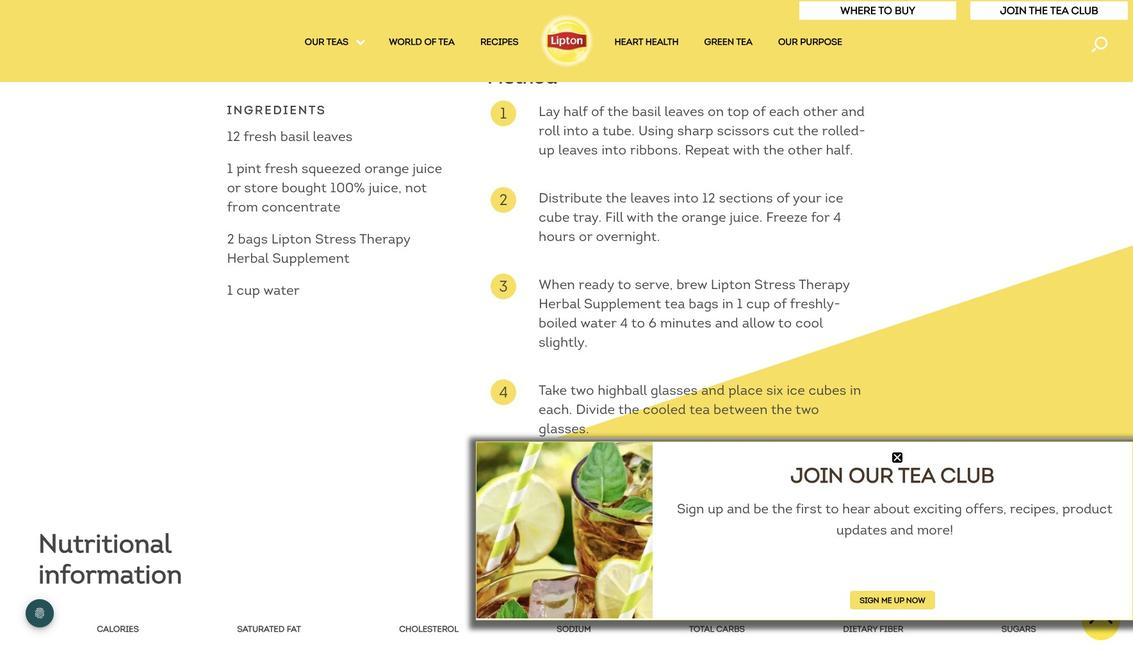Task type: describe. For each thing, give the bounding box(es) containing it.
carbs
[[717, 624, 745, 635]]

of up a in the top right of the page
[[591, 103, 604, 120]]

in inside when ready to serve, brew lipton stress therapy herbal supplement tea bags in 1 cup of freshly- boiled water 4 to 6 minutes and allow to cool slightly.
[[722, 296, 734, 312]]

our inside navigation
[[779, 37, 798, 47]]

the down six
[[771, 401, 792, 418]]

cube
[[539, 209, 570, 226]]

our
[[305, 37, 325, 47]]

place
[[729, 382, 763, 399]]

2 bags lipton stress therapy herbal supplement
[[227, 231, 414, 267]]

cubes
[[809, 382, 847, 399]]

total carbs
[[690, 624, 745, 635]]

half
[[564, 103, 588, 120]]

purpose
[[801, 37, 843, 47]]

juice,
[[369, 180, 402, 196]]

join
[[1001, 4, 1027, 17]]

1 cup water
[[227, 282, 300, 299]]

six
[[767, 382, 783, 399]]

sodium
[[557, 624, 591, 635]]

the down cut
[[764, 142, 785, 158]]

leaves up sharp on the right
[[665, 103, 705, 120]]

club
[[1072, 4, 1099, 17]]

juice.
[[730, 209, 763, 226]]

our purpose link
[[779, 37, 843, 52]]

when
[[539, 276, 575, 293]]

therapy inside when ready to serve, brew lipton stress therapy herbal supplement tea bags in 1 cup of freshly- boiled water 4 to 6 minutes and allow to cool slightly.
[[799, 276, 850, 293]]

cut
[[773, 122, 795, 139]]

hours
[[539, 228, 576, 245]]

to left cool
[[779, 315, 792, 331]]

the down highball
[[619, 401, 640, 418]]

to left '6'
[[632, 315, 645, 331]]

bags inside when ready to serve, brew lipton stress therapy herbal supplement tea bags in 1 cup of freshly- boiled water 4 to 6 minutes and allow to cool slightly.
[[689, 296, 719, 312]]

boiled
[[539, 315, 578, 331]]

heart health link
[[615, 37, 679, 52]]

4 inside when ready to serve, brew lipton stress therapy herbal supplement tea bags in 1 cup of freshly- boiled water 4 to 6 minutes and allow to cool slightly.
[[620, 315, 628, 331]]

nutritional
[[38, 528, 172, 560]]

on
[[708, 103, 724, 120]]

0 horizontal spatial water
[[263, 282, 300, 299]]

sign me up now
[[860, 595, 926, 605]]

navigation containing our teas
[[0, 36, 1134, 52]]

serve,
[[635, 276, 673, 293]]

recipes
[[481, 37, 519, 47]]

highball
[[598, 382, 647, 399]]

between
[[714, 401, 768, 418]]

up
[[894, 595, 905, 605]]

glasses.
[[539, 420, 589, 437]]

1 pint fresh squeezed orange juice or store bought 100% juice, not from concentrate
[[227, 160, 446, 215]]

1 inside when ready to serve, brew lipton stress therapy herbal supplement tea bags in 1 cup of freshly- boiled water 4 to 6 minutes and allow to cool slightly.
[[737, 296, 743, 312]]

tea for of
[[439, 37, 455, 47]]

1 horizontal spatial two
[[796, 401, 820, 418]]

where
[[841, 4, 877, 17]]

1 for 1 pint fresh squeezed orange juice or store bought 100% juice, not from concentrate
[[227, 160, 233, 177]]

up inside sign up and be the first to hear about exciting offers, recipes, product updates and more!
[[708, 501, 724, 517]]

total
[[690, 624, 714, 635]]

orange inside distribute the leaves into 12 sections of your ice cube tray. fill with the orange juice. freeze for 4 hours or overnight.
[[682, 209, 727, 226]]

0 horizontal spatial basil
[[280, 128, 309, 145]]

saturated
[[237, 624, 285, 635]]

information
[[38, 559, 182, 590]]

ingredients
[[227, 103, 327, 117]]

orange inside 1 pint fresh squeezed orange juice or store bought 100% juice, not from concentrate
[[365, 160, 409, 177]]

sharp
[[678, 122, 714, 139]]

ribbons.
[[630, 142, 682, 158]]

6
[[649, 315, 657, 331]]

and inside take two highball glasses and place six ice cubes in each. divide the cooled tea between the two glasses.
[[702, 382, 725, 399]]

me
[[882, 595, 892, 605]]

0 vertical spatial 12
[[227, 128, 240, 145]]

heart
[[615, 37, 643, 47]]

using
[[639, 122, 674, 139]]

green tea link
[[705, 37, 753, 52]]

leaves inside distribute the leaves into 12 sections of your ice cube tray. fill with the orange juice. freeze for 4 hours or overnight.
[[631, 190, 670, 206]]

2
[[227, 231, 235, 247]]

buy
[[895, 4, 916, 17]]

or inside 1 pint fresh squeezed orange juice or store bought 100% juice, not from concentrate
[[227, 180, 241, 196]]

to
[[879, 4, 893, 17]]

supplement inside 2 bags lipton stress therapy herbal supplement
[[273, 250, 350, 267]]

distribute the leaves into 12 sections of your ice cube tray. fill with the orange juice. freeze for 4 hours or overnight.
[[539, 190, 847, 245]]

squeezed
[[302, 160, 361, 177]]

top
[[728, 103, 749, 120]]

health
[[646, 37, 679, 47]]

rolled-
[[823, 122, 866, 139]]

cholesterol
[[399, 624, 459, 635]]

about
[[874, 501, 910, 517]]

sign me up now link
[[850, 591, 936, 609]]

4 inside distribute the leaves into 12 sections of your ice cube tray. fill with the orange juice. freeze for 4 hours or overnight.
[[834, 209, 842, 226]]

0 horizontal spatial cup
[[237, 282, 260, 299]]

teas
[[327, 37, 349, 47]]

12 inside distribute the leaves into 12 sections of your ice cube tray. fill with the orange juice. freeze for 4 hours or overnight.
[[703, 190, 716, 206]]

basil inside lay half of the basil leaves on top of each other and roll into a tube. using sharp scissors cut the rolled- up leaves into ribbons. repeat with the other half.
[[632, 103, 661, 120]]

sign
[[677, 501, 705, 517]]

our purpose
[[779, 37, 843, 47]]

and down about
[[891, 522, 914, 538]]

join
[[791, 463, 844, 488]]

the
[[1029, 4, 1048, 17]]

join our tea club
[[791, 463, 995, 488]]

green
[[705, 37, 735, 47]]

of right top
[[753, 103, 766, 120]]

green tea
[[705, 37, 753, 47]]

1 for 1 cup water
[[227, 282, 233, 299]]

roll
[[539, 122, 560, 139]]

in inside take two highball glasses and place six ice cubes in each. divide the cooled tea between the two glasses.
[[850, 382, 862, 399]]

1 horizontal spatial into
[[602, 142, 627, 158]]

our teas link
[[305, 37, 363, 52]]

pint
[[237, 160, 262, 177]]

of
[[424, 37, 437, 47]]

where to buy
[[841, 4, 916, 17]]

cooled
[[643, 401, 686, 418]]

0 vertical spatial into
[[564, 122, 589, 139]]

product
[[1063, 501, 1113, 517]]

0 vertical spatial other
[[804, 103, 838, 120]]

fiber
[[880, 624, 904, 635]]

minutes
[[660, 315, 712, 331]]

where to buy link
[[841, 4, 916, 17]]

dietary
[[844, 624, 878, 635]]

where to buy button
[[799, 1, 958, 21]]

leaves up "squeezed"
[[313, 128, 353, 145]]

cool
[[796, 315, 823, 331]]

saturated fat
[[237, 624, 301, 635]]

with inside lay half of the basil leaves on top of each other and roll into a tube. using sharp scissors cut the rolled- up leaves into ribbons. repeat with the other half.
[[733, 142, 760, 158]]

herbal inside when ready to serve, brew lipton stress therapy herbal supplement tea bags in 1 cup of freshly- boiled water 4 to 6 minutes and allow to cool slightly.
[[539, 296, 581, 312]]

join the tea club
[[1001, 4, 1099, 17]]

to inside sign up and be the first to hear about exciting offers, recipes, product updates and more!
[[826, 501, 839, 517]]

nutritional information
[[38, 528, 182, 590]]

0 vertical spatial fresh
[[244, 128, 277, 145]]

sign
[[860, 595, 880, 605]]

tube.
[[603, 122, 635, 139]]

up inside lay half of the basil leaves on top of each other and roll into a tube. using sharp scissors cut the rolled- up leaves into ribbons. repeat with the other half.
[[539, 142, 555, 158]]



Task type: vqa. For each thing, say whether or not it's contained in the screenshot.
stir
no



Task type: locate. For each thing, give the bounding box(es) containing it.
supplement down ready
[[584, 296, 662, 312]]

hear
[[843, 501, 871, 517]]

tea up exciting
[[899, 463, 936, 488]]

glasses
[[651, 382, 698, 399]]

1 horizontal spatial tea
[[690, 401, 710, 418]]

1 vertical spatial other
[[788, 142, 823, 158]]

1 horizontal spatial stress
[[755, 276, 796, 293]]

0 horizontal spatial herbal
[[227, 250, 269, 267]]

therapy down juice,
[[360, 231, 411, 247]]

water inside when ready to serve, brew lipton stress therapy herbal supplement tea bags in 1 cup of freshly- boiled water 4 to 6 minutes and allow to cool slightly.
[[581, 315, 617, 331]]

0 vertical spatial with
[[733, 142, 760, 158]]

join the tea club button
[[970, 1, 1129, 21]]

0 horizontal spatial tea
[[737, 37, 753, 47]]

1 vertical spatial 12
[[703, 190, 716, 206]]

and inside when ready to serve, brew lipton stress therapy herbal supplement tea bags in 1 cup of freshly- boiled water 4 to 6 minutes and allow to cool slightly.
[[715, 315, 739, 331]]

herbal up boiled
[[539, 296, 581, 312]]

stress inside 2 bags lipton stress therapy herbal supplement
[[315, 231, 356, 247]]

up
[[539, 142, 555, 158], [708, 501, 724, 517]]

of up freeze
[[777, 190, 790, 206]]

tea inside green tea link
[[737, 37, 753, 47]]

open privacy settings image
[[26, 599, 54, 627]]

lipton site logo image
[[538, 12, 596, 69]]

1 horizontal spatial tea
[[1051, 4, 1069, 17]]

store
[[244, 180, 278, 196]]

tea inside button
[[1051, 4, 1069, 17]]

1 vertical spatial tea
[[690, 401, 710, 418]]

1 horizontal spatial bags
[[689, 296, 719, 312]]

1 horizontal spatial or
[[579, 228, 593, 245]]

ice inside take two highball glasses and place six ice cubes in each. divide the cooled tea between the two glasses.
[[787, 382, 805, 399]]

0 horizontal spatial supplement
[[273, 250, 350, 267]]

distribute
[[539, 190, 603, 206]]

from
[[227, 199, 258, 215]]

0 vertical spatial 4
[[834, 209, 842, 226]]

fresh up the store
[[265, 160, 298, 177]]

tea for our
[[899, 463, 936, 488]]

water down 2 bags lipton stress therapy herbal supplement
[[263, 282, 300, 299]]

1 horizontal spatial in
[[850, 382, 862, 399]]

signup image
[[477, 442, 653, 618]]

and
[[842, 103, 865, 120], [715, 315, 739, 331], [702, 382, 725, 399], [727, 501, 751, 517], [891, 522, 914, 538]]

0 horizontal spatial in
[[722, 296, 734, 312]]

lipton inside 2 bags lipton stress therapy herbal supplement
[[272, 231, 312, 247]]

sugars
[[1002, 624, 1037, 635]]

stress
[[315, 231, 356, 247], [755, 276, 796, 293]]

a
[[592, 122, 600, 139]]

1 horizontal spatial with
[[733, 142, 760, 158]]

the right be
[[772, 501, 793, 517]]

1 vertical spatial up
[[708, 501, 724, 517]]

0 horizontal spatial 4
[[620, 315, 628, 331]]

the up fill
[[606, 190, 627, 206]]

4 right for
[[834, 209, 842, 226]]

water down ready
[[581, 315, 617, 331]]

and inside lay half of the basil leaves on top of each other and roll into a tube. using sharp scissors cut the rolled- up leaves into ribbons. repeat with the other half.
[[842, 103, 865, 120]]

1 horizontal spatial 12
[[703, 190, 716, 206]]

cup inside when ready to serve, brew lipton stress therapy herbal supplement tea bags in 1 cup of freshly- boiled water 4 to 6 minutes and allow to cool slightly.
[[747, 296, 770, 312]]

into
[[564, 122, 589, 139], [602, 142, 627, 158], [674, 190, 699, 206]]

our left purpose
[[779, 37, 798, 47]]

tea right green
[[737, 37, 753, 47]]

stress inside when ready to serve, brew lipton stress therapy herbal supplement tea bags in 1 cup of freshly- boiled water 4 to 6 minutes and allow to cool slightly.
[[755, 276, 796, 293]]

lipton down concentrate
[[272, 231, 312, 247]]

1 horizontal spatial water
[[581, 315, 617, 331]]

1 up allow
[[737, 296, 743, 312]]

1 inside 1 pint fresh squeezed orange juice or store bought 100% juice, not from concentrate
[[227, 160, 233, 177]]

0 vertical spatial orange
[[365, 160, 409, 177]]

0 horizontal spatial into
[[564, 122, 589, 139]]

026e8 image
[[893, 452, 903, 463]]

and up rolled-
[[842, 103, 865, 120]]

of inside when ready to serve, brew lipton stress therapy herbal supplement tea bags in 1 cup of freshly- boiled water 4 to 6 minutes and allow to cool slightly.
[[774, 296, 787, 312]]

1
[[227, 160, 233, 177], [227, 282, 233, 299], [737, 296, 743, 312]]

basil
[[632, 103, 661, 120], [280, 128, 309, 145]]

fat
[[287, 624, 301, 635]]

tea down glasses
[[690, 401, 710, 418]]

the up tube.
[[608, 103, 629, 120]]

1 horizontal spatial lipton
[[711, 276, 751, 293]]

0 horizontal spatial ice
[[787, 382, 805, 399]]

1 vertical spatial herbal
[[539, 296, 581, 312]]

or down the tray.
[[579, 228, 593, 245]]

stress up allow
[[755, 276, 796, 293]]

1 horizontal spatial supplement
[[584, 296, 662, 312]]

repeat
[[685, 142, 730, 158]]

1 vertical spatial bags
[[689, 296, 719, 312]]

1 vertical spatial in
[[850, 382, 862, 399]]

0 vertical spatial water
[[263, 282, 300, 299]]

tray.
[[573, 209, 602, 226]]

ice
[[825, 190, 844, 206], [787, 382, 805, 399]]

supplement inside when ready to serve, brew lipton stress therapy herbal supplement tea bags in 1 cup of freshly- boiled water 4 to 6 minutes and allow to cool slightly.
[[584, 296, 662, 312]]

be
[[754, 501, 769, 517]]

two down cubes
[[796, 401, 820, 418]]

or up from
[[227, 180, 241, 196]]

our up hear
[[849, 463, 894, 488]]

lipton right brew
[[711, 276, 751, 293]]

to right first at the bottom of page
[[826, 501, 839, 517]]

0 vertical spatial stress
[[315, 231, 356, 247]]

ice inside distribute the leaves into 12 sections of your ice cube tray. fill with the orange juice. freeze for 4 hours or overnight.
[[825, 190, 844, 206]]

0 horizontal spatial orange
[[365, 160, 409, 177]]

0 vertical spatial two
[[571, 382, 594, 399]]

tea right "of"
[[439, 37, 455, 47]]

recipes link
[[481, 37, 519, 52]]

stress down concentrate
[[315, 231, 356, 247]]

0 vertical spatial up
[[539, 142, 555, 158]]

club
[[941, 463, 995, 488]]

take two highball glasses and place six ice cubes in each. divide the cooled tea between the two glasses.
[[539, 382, 865, 437]]

0 vertical spatial tea
[[665, 296, 685, 312]]

lipton inside when ready to serve, brew lipton stress therapy herbal supplement tea bags in 1 cup of freshly- boiled water 4 to 6 minutes and allow to cool slightly.
[[711, 276, 751, 293]]

0 vertical spatial therapy
[[360, 231, 411, 247]]

12 left the sections
[[703, 190, 716, 206]]

each.
[[539, 401, 573, 418]]

the right cut
[[798, 122, 819, 139]]

supplement down concentrate
[[273, 250, 350, 267]]

tea inside world of tea link
[[439, 37, 455, 47]]

1 vertical spatial orange
[[682, 209, 727, 226]]

freeze
[[767, 209, 808, 226]]

1 horizontal spatial tea
[[899, 463, 936, 488]]

0 horizontal spatial tea
[[665, 296, 685, 312]]

fill
[[606, 209, 624, 226]]

recipes,
[[1010, 501, 1059, 517]]

leaves up overnight.
[[631, 190, 670, 206]]

fresh down ingredients
[[244, 128, 277, 145]]

lay
[[539, 103, 560, 120]]

tea right "the"
[[1051, 4, 1069, 17]]

concentrate
[[262, 199, 341, 215]]

into down tube.
[[602, 142, 627, 158]]

1 down 2
[[227, 282, 233, 299]]

1 vertical spatial or
[[579, 228, 593, 245]]

0 horizontal spatial or
[[227, 180, 241, 196]]

water
[[263, 282, 300, 299], [581, 315, 617, 331]]

into down half
[[564, 122, 589, 139]]

1 vertical spatial ice
[[787, 382, 805, 399]]

tea inside when ready to serve, brew lipton stress therapy herbal supplement tea bags in 1 cup of freshly- boiled water 4 to 6 minutes and allow to cool slightly.
[[665, 296, 685, 312]]

0 horizontal spatial lipton
[[272, 231, 312, 247]]

2 horizontal spatial into
[[674, 190, 699, 206]]

of inside distribute the leaves into 12 sections of your ice cube tray. fill with the orange juice. freeze for 4 hours or overnight.
[[777, 190, 790, 206]]

bags down brew
[[689, 296, 719, 312]]

1 horizontal spatial 4
[[834, 209, 842, 226]]

1 vertical spatial our
[[849, 463, 894, 488]]

ice up for
[[825, 190, 844, 206]]

1 vertical spatial with
[[627, 209, 654, 226]]

1 vertical spatial stress
[[755, 276, 796, 293]]

bags right 2
[[238, 231, 268, 247]]

0 horizontal spatial 12
[[227, 128, 240, 145]]

orange left juice.
[[682, 209, 727, 226]]

ice right six
[[787, 382, 805, 399]]

0 vertical spatial our
[[779, 37, 798, 47]]

0 vertical spatial lipton
[[272, 231, 312, 247]]

our teas
[[305, 37, 351, 47]]

1 horizontal spatial up
[[708, 501, 724, 517]]

join the tea club link
[[1001, 4, 1099, 17]]

1 vertical spatial tea
[[899, 463, 936, 488]]

or
[[227, 180, 241, 196], [579, 228, 593, 245]]

100%
[[330, 180, 365, 196]]

cup
[[237, 282, 260, 299], [747, 296, 770, 312]]

each
[[770, 103, 800, 120]]

1 horizontal spatial cup
[[747, 296, 770, 312]]

navigation
[[0, 36, 1134, 52]]

orange
[[365, 160, 409, 177], [682, 209, 727, 226]]

other
[[804, 103, 838, 120], [788, 142, 823, 158]]

herbal down 2
[[227, 250, 269, 267]]

offers,
[[966, 501, 1007, 517]]

1 vertical spatial tea
[[737, 37, 753, 47]]

basil down ingredients
[[280, 128, 309, 145]]

up down 'roll'
[[539, 142, 555, 158]]

other down cut
[[788, 142, 823, 158]]

slightly.
[[539, 334, 588, 351]]

1 horizontal spatial therapy
[[799, 276, 850, 293]]

with inside distribute the leaves into 12 sections of your ice cube tray. fill with the orange juice. freeze for 4 hours or overnight.
[[627, 209, 654, 226]]

when ready to serve, brew lipton stress therapy herbal supplement tea bags in 1 cup of freshly- boiled water 4 to 6 minutes and allow to cool slightly.
[[539, 276, 854, 351]]

0 vertical spatial bags
[[238, 231, 268, 247]]

divide
[[576, 401, 615, 418]]

bags inside 2 bags lipton stress therapy herbal supplement
[[238, 231, 268, 247]]

1 horizontal spatial basil
[[632, 103, 661, 120]]

half.
[[826, 142, 854, 158]]

1 horizontal spatial ice
[[825, 190, 844, 206]]

up right the sign
[[708, 501, 724, 517]]

0 horizontal spatial therapy
[[360, 231, 411, 247]]

and left allow
[[715, 315, 739, 331]]

and left place
[[702, 382, 725, 399]]

and left be
[[727, 501, 751, 517]]

bags
[[238, 231, 268, 247], [689, 296, 719, 312]]

tea
[[665, 296, 685, 312], [690, 401, 710, 418]]

brew
[[677, 276, 708, 293]]

the up overnight.
[[657, 209, 678, 226]]

0 vertical spatial in
[[722, 296, 734, 312]]

0 vertical spatial supplement
[[273, 250, 350, 267]]

0 horizontal spatial tea
[[439, 37, 455, 47]]

into down repeat
[[674, 190, 699, 206]]

sections
[[719, 190, 773, 206]]

fresh inside 1 pint fresh squeezed orange juice or store bought 100% juice, not from concentrate
[[265, 160, 298, 177]]

2 vertical spatial into
[[674, 190, 699, 206]]

dietary fiber
[[844, 624, 904, 635]]

tea inside take two highball glasses and place six ice cubes in each. divide the cooled tea between the two glasses.
[[690, 401, 710, 418]]

therapy inside 2 bags lipton stress therapy herbal supplement
[[360, 231, 411, 247]]

1 vertical spatial fresh
[[265, 160, 298, 177]]

0 horizontal spatial two
[[571, 382, 594, 399]]

1 vertical spatial supplement
[[584, 296, 662, 312]]

now
[[907, 595, 926, 605]]

1 horizontal spatial orange
[[682, 209, 727, 226]]

or inside distribute the leaves into 12 sections of your ice cube tray. fill with the orange juice. freeze for 4 hours or overnight.
[[579, 228, 593, 245]]

herbal inside 2 bags lipton stress therapy herbal supplement
[[227, 250, 269, 267]]

orange up juice,
[[365, 160, 409, 177]]

basil up using at top right
[[632, 103, 661, 120]]

tea up minutes at the right of page
[[665, 296, 685, 312]]

updates
[[837, 522, 887, 538]]

more!
[[917, 522, 954, 538]]

of up allow
[[774, 296, 787, 312]]

0 vertical spatial tea
[[1051, 4, 1069, 17]]

0 horizontal spatial up
[[539, 142, 555, 158]]

1 vertical spatial water
[[581, 315, 617, 331]]

0 vertical spatial herbal
[[227, 250, 269, 267]]

world of tea link
[[389, 37, 455, 52]]

12 up pint
[[227, 128, 240, 145]]

with down scissors
[[733, 142, 760, 158]]

scissors
[[717, 122, 770, 139]]

leaves
[[665, 103, 705, 120], [313, 128, 353, 145], [559, 142, 598, 158], [631, 190, 670, 206]]

0 horizontal spatial bags
[[238, 231, 268, 247]]

1 vertical spatial basil
[[280, 128, 309, 145]]

with up overnight.
[[627, 209, 654, 226]]

to right ready
[[618, 276, 632, 293]]

1 vertical spatial into
[[602, 142, 627, 158]]

0 vertical spatial basil
[[632, 103, 661, 120]]

4 left '6'
[[620, 315, 628, 331]]

1 left pint
[[227, 160, 233, 177]]

in
[[722, 296, 734, 312], [850, 382, 862, 399]]

12 fresh basil leaves
[[227, 128, 353, 145]]

1 vertical spatial 4
[[620, 315, 628, 331]]

tea
[[1051, 4, 1069, 17], [737, 37, 753, 47]]

0 vertical spatial ice
[[825, 190, 844, 206]]

lipton
[[272, 231, 312, 247], [711, 276, 751, 293]]

take
[[539, 382, 567, 399]]

two
[[571, 382, 594, 399], [796, 401, 820, 418]]

not
[[405, 180, 427, 196]]

therapy up freshly-
[[799, 276, 850, 293]]

freshly-
[[790, 296, 841, 312]]

the inside sign up and be the first to hear about exciting offers, recipes, product updates and more!
[[772, 501, 793, 517]]

your
[[793, 190, 822, 206]]

0 vertical spatial tea
[[439, 37, 455, 47]]

0 horizontal spatial our
[[779, 37, 798, 47]]

into inside distribute the leaves into 12 sections of your ice cube tray. fill with the orange juice. freeze for 4 hours or overnight.
[[674, 190, 699, 206]]

leaves down a in the top right of the page
[[559, 142, 598, 158]]

lay half of the basil leaves on top of each other and roll into a tube. using sharp scissors cut the rolled- up leaves into ribbons. repeat with the other half.
[[539, 103, 869, 158]]

0 horizontal spatial with
[[627, 209, 654, 226]]

1 horizontal spatial herbal
[[539, 296, 581, 312]]

1 vertical spatial therapy
[[799, 276, 850, 293]]

1 vertical spatial two
[[796, 401, 820, 418]]

0 horizontal spatial stress
[[315, 231, 356, 247]]

1 horizontal spatial our
[[849, 463, 894, 488]]

1 vertical spatial lipton
[[711, 276, 751, 293]]

two up divide
[[571, 382, 594, 399]]

sign up and be the first to hear about exciting offers, recipes, product updates and more!
[[677, 501, 1113, 538]]

0 vertical spatial or
[[227, 180, 241, 196]]

other up rolled-
[[804, 103, 838, 120]]



